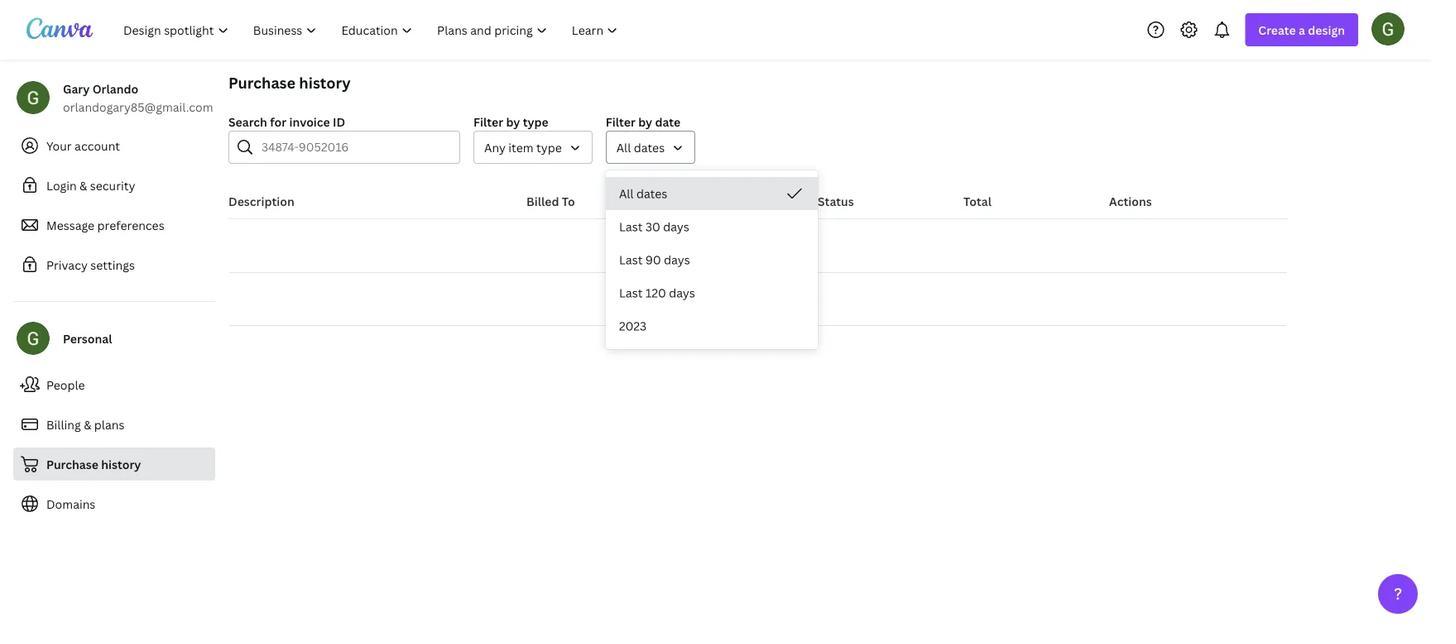 Task type: describe. For each thing, give the bounding box(es) containing it.
orlando
[[92, 81, 138, 96]]

last for last 90 days
[[619, 252, 643, 268]]

days for last 30 days
[[663, 219, 689, 235]]

last 90 days button
[[606, 243, 818, 276]]

personal
[[63, 331, 112, 346]]

last 120 days option
[[606, 276, 818, 310]]

last 30 days button
[[606, 210, 818, 243]]

your account
[[46, 138, 120, 154]]

create
[[1259, 22, 1296, 38]]

filter by type
[[474, 114, 549, 130]]

1 horizontal spatial purchase history
[[228, 72, 351, 93]]

orlandogary85@gmail.com
[[63, 99, 213, 115]]

for
[[270, 114, 287, 130]]

gary
[[63, 81, 90, 96]]

settings
[[90, 257, 135, 273]]

0 horizontal spatial purchase
[[46, 457, 98, 472]]

any
[[484, 139, 506, 155]]

days for last 90 days
[[664, 252, 690, 268]]

billed
[[526, 193, 559, 209]]

security
[[90, 178, 135, 193]]

created on
[[672, 193, 736, 209]]

last for last 30 days
[[619, 219, 643, 235]]

30
[[646, 219, 660, 235]]

message preferences
[[46, 217, 164, 233]]

filter for filter by date
[[606, 114, 636, 130]]

billing
[[46, 417, 81, 433]]

last 90 days option
[[606, 243, 818, 276]]

message preferences link
[[13, 209, 215, 242]]

people link
[[13, 368, 215, 401]]

date
[[655, 114, 681, 130]]

0 vertical spatial purchase
[[228, 72, 296, 93]]

all inside 'button'
[[617, 139, 631, 155]]

90
[[646, 252, 661, 268]]

all dates inside 'button'
[[617, 139, 665, 155]]

All dates button
[[606, 131, 695, 164]]

invoice
[[289, 114, 330, 130]]

people
[[46, 377, 85, 393]]

purchase history link
[[13, 448, 215, 481]]

filter for filter by type
[[474, 114, 503, 130]]

last 90 days
[[619, 252, 690, 268]]

all dates inside button
[[619, 186, 667, 202]]

& for billing
[[84, 417, 91, 433]]

Any item type button
[[474, 131, 593, 164]]

total
[[964, 193, 992, 209]]

all dates option
[[606, 177, 818, 210]]

2023
[[619, 318, 647, 334]]

id
[[333, 114, 345, 130]]

create a design button
[[1245, 13, 1358, 46]]

description
[[228, 193, 294, 209]]

type for filter by type
[[523, 114, 549, 130]]

120
[[646, 285, 666, 301]]

design
[[1308, 22, 1345, 38]]

billed to
[[526, 193, 575, 209]]



Task type: vqa. For each thing, say whether or not it's contained in the screenshot.
Case studies
no



Task type: locate. For each thing, give the bounding box(es) containing it.
purchase up search
[[228, 72, 296, 93]]

filter up any
[[474, 114, 503, 130]]

status
[[818, 193, 854, 209]]

&
[[80, 178, 87, 193], [84, 417, 91, 433]]

days right '90'
[[664, 252, 690, 268]]

login
[[46, 178, 77, 193]]

last 120 days button
[[606, 276, 818, 310]]

last left 120
[[619, 285, 643, 301]]

1 vertical spatial dates
[[637, 186, 667, 202]]

2 vertical spatial last
[[619, 285, 643, 301]]

message
[[46, 217, 94, 233]]

1 vertical spatial type
[[536, 139, 562, 155]]

0 horizontal spatial filter
[[474, 114, 503, 130]]

0 vertical spatial purchase history
[[228, 72, 351, 93]]

history up id
[[299, 72, 351, 93]]

purchase history up search for invoice id
[[228, 72, 351, 93]]

purchase history down billing & plans
[[46, 457, 141, 472]]

1 vertical spatial all dates
[[619, 186, 667, 202]]

created
[[672, 193, 717, 209]]

days inside option
[[669, 285, 695, 301]]

last
[[619, 219, 643, 235], [619, 252, 643, 268], [619, 285, 643, 301]]

1 vertical spatial last
[[619, 252, 643, 268]]

all up "last 30 days"
[[619, 186, 634, 202]]

last left '90'
[[619, 252, 643, 268]]

account
[[75, 138, 120, 154]]

1 horizontal spatial by
[[638, 114, 652, 130]]

all dates up the 30
[[619, 186, 667, 202]]

list box
[[606, 177, 818, 343]]

0 horizontal spatial by
[[506, 114, 520, 130]]

filter
[[474, 114, 503, 130], [606, 114, 636, 130]]

list box containing all dates
[[606, 177, 818, 343]]

history down billing & plans link
[[101, 457, 141, 472]]

0 vertical spatial &
[[80, 178, 87, 193]]

all dates
[[617, 139, 665, 155], [619, 186, 667, 202]]

0 vertical spatial dates
[[634, 139, 665, 155]]

type inside button
[[536, 139, 562, 155]]

item
[[509, 139, 534, 155]]

& left plans
[[84, 417, 91, 433]]

0 vertical spatial all
[[617, 139, 631, 155]]

1 vertical spatial all
[[619, 186, 634, 202]]

by
[[506, 114, 520, 130], [638, 114, 652, 130]]

login & security
[[46, 178, 135, 193]]

domains link
[[13, 488, 215, 521]]

last 30 days
[[619, 219, 689, 235]]

& for login
[[80, 178, 87, 193]]

your
[[46, 138, 72, 154]]

type right item
[[536, 139, 562, 155]]

domains
[[46, 496, 95, 512]]

days right 120
[[669, 285, 695, 301]]

last 120 days
[[619, 285, 695, 301]]

to
[[562, 193, 575, 209]]

create a design
[[1259, 22, 1345, 38]]

billing & plans link
[[13, 408, 215, 441]]

Search for invoice ID text field
[[262, 132, 450, 163]]

2 last from the top
[[619, 252, 643, 268]]

1 last from the top
[[619, 219, 643, 235]]

all
[[617, 139, 631, 155], [619, 186, 634, 202]]

3 last from the top
[[619, 285, 643, 301]]

last 30 days option
[[606, 210, 818, 243]]

2023 option
[[606, 310, 818, 343]]

gary orlando orlandogary85@gmail.com
[[63, 81, 213, 115]]

2 by from the left
[[638, 114, 652, 130]]

type
[[523, 114, 549, 130], [536, 139, 562, 155]]

all dates down filter by date
[[617, 139, 665, 155]]

0 horizontal spatial purchase history
[[46, 457, 141, 472]]

last inside option
[[619, 285, 643, 301]]

& right login
[[80, 178, 87, 193]]

purchase history
[[228, 72, 351, 93], [46, 457, 141, 472]]

0 vertical spatial history
[[299, 72, 351, 93]]

plans
[[94, 417, 125, 433]]

days
[[663, 219, 689, 235], [664, 252, 690, 268], [669, 285, 695, 301]]

preferences
[[97, 217, 164, 233]]

filter by date
[[606, 114, 681, 130]]

1 vertical spatial purchase
[[46, 457, 98, 472]]

privacy
[[46, 257, 88, 273]]

type up any item type button
[[523, 114, 549, 130]]

dates up the 30
[[637, 186, 667, 202]]

1 vertical spatial days
[[664, 252, 690, 268]]

search
[[228, 114, 267, 130]]

1 vertical spatial purchase history
[[46, 457, 141, 472]]

0 vertical spatial days
[[663, 219, 689, 235]]

1 by from the left
[[506, 114, 520, 130]]

0 horizontal spatial history
[[101, 457, 141, 472]]

by for date
[[638, 114, 652, 130]]

last left the 30
[[619, 219, 643, 235]]

all down filter by date
[[617, 139, 631, 155]]

billing & plans
[[46, 417, 125, 433]]

2023 button
[[606, 310, 818, 343]]

1 horizontal spatial history
[[299, 72, 351, 93]]

dates down filter by date
[[634, 139, 665, 155]]

privacy settings link
[[13, 248, 215, 281]]

0 vertical spatial last
[[619, 219, 643, 235]]

0 vertical spatial type
[[523, 114, 549, 130]]

by for type
[[506, 114, 520, 130]]

2 vertical spatial days
[[669, 285, 695, 301]]

all inside button
[[619, 186, 634, 202]]

by left the date
[[638, 114, 652, 130]]

2 filter from the left
[[606, 114, 636, 130]]

1 vertical spatial &
[[84, 417, 91, 433]]

dates inside button
[[637, 186, 667, 202]]

1 horizontal spatial filter
[[606, 114, 636, 130]]

top level navigation element
[[113, 13, 632, 46]]

0 vertical spatial all dates
[[617, 139, 665, 155]]

1 vertical spatial history
[[101, 457, 141, 472]]

a
[[1299, 22, 1305, 38]]

your account link
[[13, 129, 215, 162]]

1 horizontal spatial purchase
[[228, 72, 296, 93]]

purchase up domains
[[46, 457, 98, 472]]

history
[[299, 72, 351, 93], [101, 457, 141, 472]]

any item type
[[484, 139, 562, 155]]

1 filter from the left
[[474, 114, 503, 130]]

gary orlando image
[[1372, 12, 1405, 45]]

type for any item type
[[536, 139, 562, 155]]

search for invoice id
[[228, 114, 345, 130]]

on
[[720, 193, 736, 209]]

dates
[[634, 139, 665, 155], [637, 186, 667, 202]]

days right the 30
[[663, 219, 689, 235]]

all dates button
[[606, 177, 818, 210]]

dates inside 'button'
[[634, 139, 665, 155]]

login & security link
[[13, 169, 215, 202]]

filter up all dates 'button'
[[606, 114, 636, 130]]

actions
[[1109, 193, 1152, 209]]

privacy settings
[[46, 257, 135, 273]]

by up item
[[506, 114, 520, 130]]

purchase
[[228, 72, 296, 93], [46, 457, 98, 472]]

last for last 120 days
[[619, 285, 643, 301]]

days for last 120 days
[[669, 285, 695, 301]]



